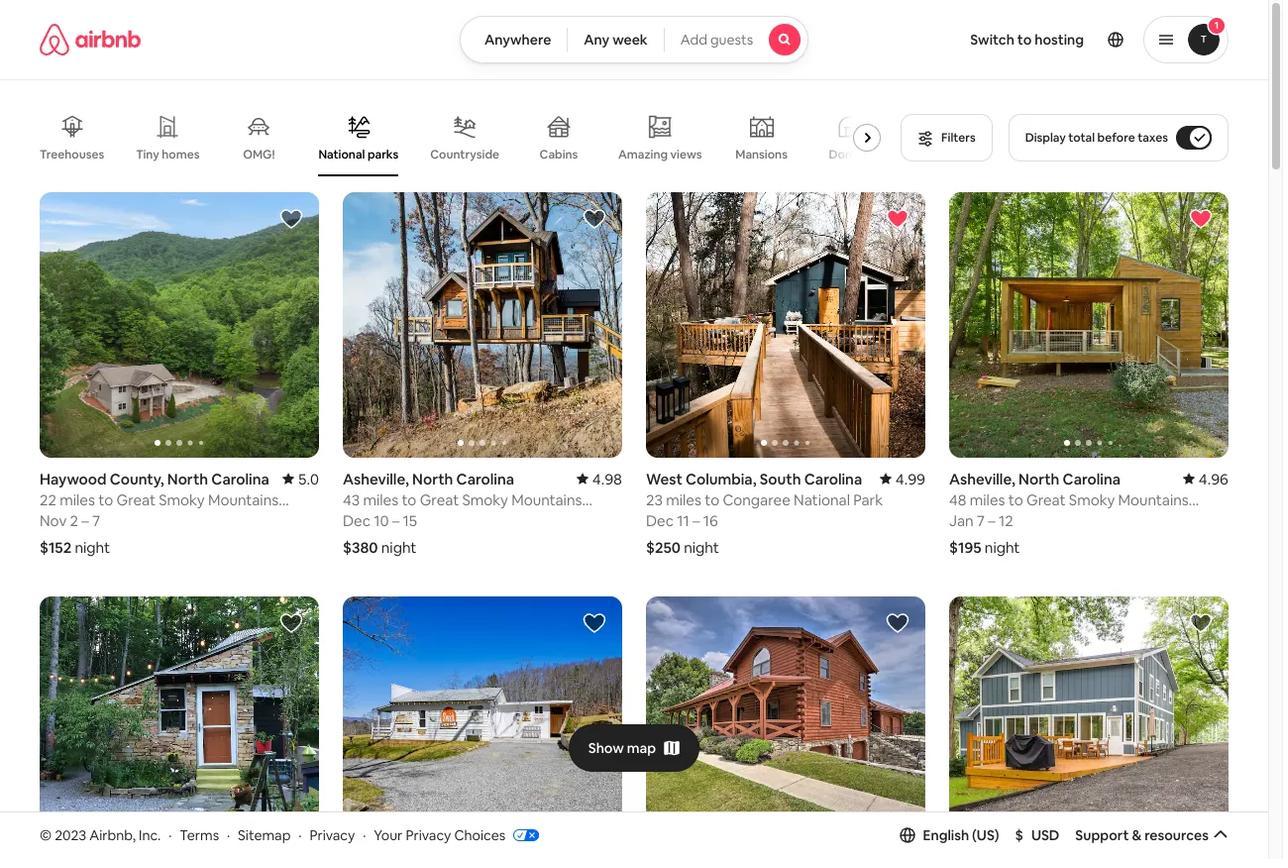 Task type: vqa. For each thing, say whether or not it's contained in the screenshot.


Task type: describe. For each thing, give the bounding box(es) containing it.
national left parks
[[318, 146, 365, 162]]

add
[[680, 31, 707, 49]]

north for asheville, north carolina 43 miles to great smoky mountains national park
[[412, 470, 453, 488]]

filters button
[[901, 114, 993, 162]]

switch to hosting link
[[958, 19, 1096, 60]]

2 · from the left
[[227, 826, 230, 844]]

dec inside the dec 10 – 15 $380 night
[[343, 511, 371, 530]]

$ usd
[[1015, 826, 1060, 844]]

43
[[343, 490, 360, 509]]

night for dec 10 – 15 $380 night
[[381, 538, 417, 557]]

add to wishlist: haywood county, north carolina image
[[279, 207, 303, 231]]

anywhere button
[[460, 16, 568, 63]]

show map
[[588, 739, 656, 757]]

carolina inside haywood county, north carolina 22 miles to great smoky mountains national park
[[211, 470, 269, 488]]

nov
[[40, 511, 67, 530]]

4 · from the left
[[363, 826, 366, 844]]

– for nov 2 – 7
[[82, 511, 89, 530]]

north inside haywood county, north carolina 22 miles to great smoky mountains national park
[[167, 470, 208, 488]]

nov 2 – 7 $152 night
[[40, 511, 110, 557]]

dec inside west columbia, south carolina 23 miles to congaree national park dec 11 – 16 $250 night
[[646, 511, 674, 530]]

add guests
[[680, 31, 753, 49]]

miles inside asheville, north carolina 43 miles to great smoky mountains national park
[[363, 490, 398, 509]]

your privacy choices
[[374, 826, 506, 844]]

1 privacy from the left
[[310, 826, 355, 844]]

support & resources
[[1075, 826, 1209, 844]]

add to wishlist: horse shoe, north carolina image
[[279, 611, 303, 635]]

homes
[[162, 147, 200, 163]]

taxes
[[1138, 130, 1168, 146]]

to inside asheville, north carolina 48 miles to great smoky mountains national park
[[1008, 490, 1023, 509]]

23
[[646, 490, 663, 509]]

english (us) button
[[899, 826, 999, 844]]

12
[[999, 511, 1013, 530]]

west columbia, south carolina 23 miles to congaree national park dec 11 – 16 $250 night
[[646, 470, 883, 557]]

english
[[923, 826, 969, 844]]

any week button
[[567, 16, 665, 63]]

to inside haywood county, north carolina 22 miles to great smoky mountains national park
[[98, 490, 113, 509]]

– for jan 7 – 12
[[988, 511, 996, 530]]

views
[[670, 146, 702, 162]]

add to wishlist: asheville, north carolina image
[[583, 207, 606, 231]]

before
[[1098, 130, 1135, 146]]

great inside haywood county, north carolina 22 miles to great smoky mountains national park
[[116, 490, 156, 509]]

48
[[949, 490, 967, 509]]

(us)
[[972, 826, 999, 844]]

asheville, north carolina 43 miles to great smoky mountains national park
[[343, 470, 582, 528]]

remove from wishlist: asheville, north carolina image
[[1189, 207, 1213, 231]]

15
[[403, 511, 417, 530]]

map
[[627, 739, 656, 757]]

west
[[646, 470, 683, 488]]

add to wishlist: canton, north carolina image
[[886, 611, 910, 635]]

4.96
[[1199, 470, 1229, 488]]

omg!
[[243, 147, 275, 163]]

mountains inside haywood county, north carolina 22 miles to great smoky mountains national park
[[208, 490, 279, 509]]

1
[[1215, 19, 1219, 32]]

– for dec 10 – 15
[[392, 511, 400, 530]]

terms · sitemap · privacy ·
[[180, 826, 366, 844]]

dec 10 – 15 $380 night
[[343, 511, 417, 557]]

guests
[[710, 31, 753, 49]]

4.96 out of 5 average rating image
[[1183, 470, 1229, 488]]

$250
[[646, 538, 681, 557]]

night for nov 2 – 7 $152 night
[[75, 538, 110, 557]]

sitemap link
[[238, 826, 291, 844]]

sitemap
[[238, 826, 291, 844]]

4.99 out of 5 average rating image
[[880, 470, 926, 488]]

smoky inside haywood county, north carolina 22 miles to great smoky mountains national park
[[159, 490, 205, 509]]

to inside west columbia, south carolina 23 miles to congaree national park dec 11 – 16 $250 night
[[705, 490, 720, 509]]

terms
[[180, 826, 219, 844]]

tiny homes
[[136, 147, 200, 163]]

add to wishlist: blythewood, south carolina image
[[1189, 611, 1213, 635]]

national inside asheville, north carolina 48 miles to great smoky mountains national park
[[949, 509, 1006, 528]]

english (us)
[[923, 826, 999, 844]]

privacy link
[[310, 826, 355, 844]]

5.0
[[298, 470, 319, 488]]

great for 43
[[420, 490, 459, 509]]

to inside asheville, north carolina 43 miles to great smoky mountains national park
[[402, 490, 417, 509]]

resources
[[1145, 826, 1209, 844]]

park inside asheville, north carolina 48 miles to great smoky mountains national park
[[1009, 509, 1039, 528]]

switch to hosting
[[970, 31, 1084, 49]]

cabins
[[540, 147, 578, 163]]

$195
[[949, 538, 982, 557]]

any
[[584, 31, 610, 49]]

©
[[40, 826, 52, 844]]

jan
[[949, 511, 974, 530]]

4.99
[[896, 470, 926, 488]]

south
[[760, 470, 801, 488]]

1 · from the left
[[169, 826, 172, 844]]

add to wishlist: canton, north carolina image
[[583, 611, 606, 635]]

filters
[[941, 130, 976, 146]]

profile element
[[832, 0, 1229, 79]]

your
[[374, 826, 403, 844]]

group containing national parks
[[40, 99, 889, 176]]

congaree
[[723, 490, 791, 509]]

$152
[[40, 538, 72, 557]]



Task type: locate. For each thing, give the bounding box(es) containing it.
privacy
[[310, 826, 355, 844], [406, 826, 451, 844]]

2 privacy from the left
[[406, 826, 451, 844]]

week
[[613, 31, 648, 49]]

1 smoky from the left
[[159, 490, 205, 509]]

north right county,
[[167, 470, 208, 488]]

night
[[75, 538, 110, 557], [381, 538, 417, 557], [684, 538, 719, 557], [985, 538, 1020, 557]]

park right 2
[[99, 509, 129, 528]]

total
[[1068, 130, 1095, 146]]

2 horizontal spatial great
[[1027, 490, 1066, 509]]

parks
[[368, 146, 399, 162]]

1 miles from the left
[[60, 490, 95, 509]]

show map button
[[569, 724, 700, 772]]

1 – from the left
[[82, 511, 89, 530]]

· left privacy link
[[299, 826, 302, 844]]

2 night from the left
[[381, 538, 417, 557]]

treehouses
[[40, 147, 104, 163]]

asheville, up 48
[[949, 470, 1016, 488]]

support
[[1075, 826, 1129, 844]]

night inside nov 2 – 7 $152 night
[[75, 538, 110, 557]]

· right inc.
[[169, 826, 172, 844]]

3 night from the left
[[684, 538, 719, 557]]

display
[[1025, 130, 1066, 146]]

park inside west columbia, south carolina 23 miles to congaree national park dec 11 – 16 $250 night
[[853, 490, 883, 509]]

1 horizontal spatial privacy
[[406, 826, 451, 844]]

privacy left your
[[310, 826, 355, 844]]

3 · from the left
[[299, 826, 302, 844]]

great inside asheville, north carolina 43 miles to great smoky mountains national park
[[420, 490, 459, 509]]

miles up 12
[[970, 490, 1005, 509]]

mountains
[[208, 490, 279, 509], [512, 490, 582, 509], [1118, 490, 1189, 509]]

support & resources button
[[1075, 826, 1229, 844]]

4 miles from the left
[[970, 490, 1005, 509]]

asheville, inside asheville, north carolina 48 miles to great smoky mountains national park
[[949, 470, 1016, 488]]

countryside
[[430, 147, 499, 163]]

carolina inside asheville, north carolina 48 miles to great smoky mountains national park
[[1063, 470, 1121, 488]]

4 – from the left
[[988, 511, 996, 530]]

asheville, inside asheville, north carolina 43 miles to great smoky mountains national park
[[343, 470, 409, 488]]

asheville, for 43
[[343, 470, 409, 488]]

3 smoky from the left
[[1069, 490, 1115, 509]]

anywhere
[[484, 31, 551, 49]]

2 great from the left
[[420, 490, 459, 509]]

2 mountains from the left
[[512, 490, 582, 509]]

3 miles from the left
[[666, 490, 701, 509]]

amazing
[[618, 146, 668, 162]]

© 2023 airbnb, inc. ·
[[40, 826, 172, 844]]

$380
[[343, 538, 378, 557]]

carolina
[[211, 470, 269, 488], [456, 470, 514, 488], [804, 470, 862, 488], [1063, 470, 1121, 488]]

mountains for 48 miles to great smoky mountains national park
[[1118, 490, 1189, 509]]

night down 2
[[75, 538, 110, 557]]

choices
[[454, 826, 506, 844]]

mountains inside asheville, north carolina 48 miles to great smoky mountains national park
[[1118, 490, 1189, 509]]

mansions
[[736, 147, 788, 163]]

night inside the dec 10 – 15 $380 night
[[381, 538, 417, 557]]

usd
[[1031, 826, 1060, 844]]

1 horizontal spatial 7
[[977, 511, 985, 530]]

None search field
[[460, 16, 809, 63]]

miles inside west columbia, south carolina 23 miles to congaree national park dec 11 – 16 $250 night
[[666, 490, 701, 509]]

1 button
[[1144, 16, 1229, 63]]

10
[[374, 511, 389, 530]]

7 right 'jan'
[[977, 511, 985, 530]]

night for jan 7 – 12 $195 night
[[985, 538, 1020, 557]]

show
[[588, 739, 624, 757]]

haywood
[[40, 470, 107, 488]]

columbia,
[[686, 470, 757, 488]]

3 north from the left
[[1019, 470, 1060, 488]]

to up 12
[[1008, 490, 1023, 509]]

asheville, for 48
[[949, 470, 1016, 488]]

0 horizontal spatial mountains
[[208, 490, 279, 509]]

amazing views
[[618, 146, 702, 162]]

night down 16
[[684, 538, 719, 557]]

great down county,
[[116, 490, 156, 509]]

miles up 11
[[666, 490, 701, 509]]

park
[[853, 490, 883, 509], [99, 509, 129, 528], [402, 509, 432, 528], [1009, 509, 1039, 528]]

3 great from the left
[[1027, 490, 1066, 509]]

1 night from the left
[[75, 538, 110, 557]]

great
[[116, 490, 156, 509], [420, 490, 459, 509], [1027, 490, 1066, 509]]

1 north from the left
[[167, 470, 208, 488]]

1 horizontal spatial dec
[[646, 511, 674, 530]]

dec down 43
[[343, 511, 371, 530]]

national inside west columbia, south carolina 23 miles to congaree national park dec 11 – 16 $250 night
[[794, 490, 850, 509]]

&
[[1132, 826, 1142, 844]]

1 horizontal spatial smoky
[[462, 490, 508, 509]]

remove from wishlist: west columbia, south carolina image
[[886, 207, 910, 231]]

national up $380 on the left of the page
[[343, 509, 399, 528]]

great right 48
[[1027, 490, 1066, 509]]

park right 'jan'
[[1009, 509, 1039, 528]]

to inside profile element
[[1018, 31, 1032, 49]]

national down south
[[794, 490, 850, 509]]

· left your
[[363, 826, 366, 844]]

– left '15'
[[392, 511, 400, 530]]

3 carolina from the left
[[804, 470, 862, 488]]

jan 7 – 12 $195 night
[[949, 511, 1020, 557]]

great inside asheville, north carolina 48 miles to great smoky mountains national park
[[1027, 490, 1066, 509]]

22
[[40, 490, 56, 509]]

display total before taxes button
[[1008, 114, 1229, 162]]

night down 12
[[985, 538, 1020, 557]]

0 horizontal spatial 7
[[92, 511, 100, 530]]

night down '15'
[[381, 538, 417, 557]]

to right "switch"
[[1018, 31, 1032, 49]]

2 7 from the left
[[977, 511, 985, 530]]

carolina inside asheville, north carolina 43 miles to great smoky mountains national park
[[456, 470, 514, 488]]

night inside west columbia, south carolina 23 miles to congaree national park dec 11 – 16 $250 night
[[684, 538, 719, 557]]

switch
[[970, 31, 1015, 49]]

display total before taxes
[[1025, 130, 1168, 146]]

smoky inside asheville, north carolina 43 miles to great smoky mountains national park
[[462, 490, 508, 509]]

inc.
[[139, 826, 161, 844]]

7 inside the jan 7 – 12 $195 night
[[977, 511, 985, 530]]

privacy right your
[[406, 826, 451, 844]]

0 horizontal spatial north
[[167, 470, 208, 488]]

north inside asheville, north carolina 43 miles to great smoky mountains national park
[[412, 470, 453, 488]]

county,
[[110, 470, 164, 488]]

2 horizontal spatial smoky
[[1069, 490, 1115, 509]]

5.0 out of 5 average rating image
[[282, 470, 319, 488]]

asheville,
[[343, 470, 409, 488], [949, 470, 1016, 488]]

2 horizontal spatial mountains
[[1118, 490, 1189, 509]]

0 horizontal spatial great
[[116, 490, 156, 509]]

1 mountains from the left
[[208, 490, 279, 509]]

7 right 2
[[92, 511, 100, 530]]

park down 4.99 out of 5 average rating image
[[853, 490, 883, 509]]

asheville, north carolina 48 miles to great smoky mountains national park
[[949, 470, 1189, 528]]

2 horizontal spatial north
[[1019, 470, 1060, 488]]

airbnb,
[[89, 826, 136, 844]]

1 horizontal spatial north
[[412, 470, 453, 488]]

4 night from the left
[[985, 538, 1020, 557]]

16
[[703, 511, 718, 530]]

· right terms 'link'
[[227, 826, 230, 844]]

2 dec from the left
[[646, 511, 674, 530]]

national inside asheville, north carolina 43 miles to great smoky mountains national park
[[343, 509, 399, 528]]

2
[[70, 511, 78, 530]]

1 carolina from the left
[[211, 470, 269, 488]]

·
[[169, 826, 172, 844], [227, 826, 230, 844], [299, 826, 302, 844], [363, 826, 366, 844]]

3 mountains from the left
[[1118, 490, 1189, 509]]

smoky inside asheville, north carolina 48 miles to great smoky mountains national park
[[1069, 490, 1115, 509]]

park inside haywood county, north carolina 22 miles to great smoky mountains national park
[[99, 509, 129, 528]]

1 dec from the left
[[343, 511, 371, 530]]

2 asheville, from the left
[[949, 470, 1016, 488]]

park right 10
[[402, 509, 432, 528]]

– right 2
[[82, 511, 89, 530]]

1 horizontal spatial asheville,
[[949, 470, 1016, 488]]

great right 43
[[420, 490, 459, 509]]

group
[[40, 99, 889, 176], [40, 192, 319, 458], [343, 192, 622, 458], [646, 192, 926, 458], [949, 192, 1229, 458], [40, 596, 319, 859], [343, 596, 622, 859], [646, 596, 926, 859], [949, 596, 1229, 859]]

– inside nov 2 – 7 $152 night
[[82, 511, 89, 530]]

2023
[[55, 826, 86, 844]]

– left 12
[[988, 511, 996, 530]]

national parks
[[318, 146, 399, 162]]

1 7 from the left
[[92, 511, 100, 530]]

4.98
[[592, 470, 622, 488]]

national up $152
[[40, 509, 96, 528]]

north up '15'
[[412, 470, 453, 488]]

asheville, up 43
[[343, 470, 409, 488]]

national inside haywood county, north carolina 22 miles to great smoky mountains national park
[[40, 509, 96, 528]]

any week
[[584, 31, 648, 49]]

add guests button
[[664, 16, 809, 63]]

miles up 2
[[60, 490, 95, 509]]

11
[[677, 511, 689, 530]]

smoky
[[159, 490, 205, 509], [462, 490, 508, 509], [1069, 490, 1115, 509]]

your privacy choices link
[[374, 826, 539, 845]]

tiny
[[136, 147, 159, 163]]

national up "$195"
[[949, 509, 1006, 528]]

2 smoky from the left
[[462, 490, 508, 509]]

– inside west columbia, south carolina 23 miles to congaree national park dec 11 – 16 $250 night
[[693, 511, 700, 530]]

3 – from the left
[[693, 511, 700, 530]]

to
[[1018, 31, 1032, 49], [98, 490, 113, 509], [402, 490, 417, 509], [705, 490, 720, 509], [1008, 490, 1023, 509]]

mountains inside asheville, north carolina 43 miles to great smoky mountains national park
[[512, 490, 582, 509]]

smoky for 48
[[1069, 490, 1115, 509]]

to down county,
[[98, 490, 113, 509]]

– inside the jan 7 – 12 $195 night
[[988, 511, 996, 530]]

2 – from the left
[[392, 511, 400, 530]]

north for asheville, north carolina 48 miles to great smoky mountains national park
[[1019, 470, 1060, 488]]

north
[[167, 470, 208, 488], [412, 470, 453, 488], [1019, 470, 1060, 488]]

to up '15'
[[402, 490, 417, 509]]

7
[[92, 511, 100, 530], [977, 511, 985, 530]]

0 horizontal spatial dec
[[343, 511, 371, 530]]

hosting
[[1035, 31, 1084, 49]]

dec down 23
[[646, 511, 674, 530]]

2 carolina from the left
[[456, 470, 514, 488]]

domes
[[829, 147, 869, 163]]

– right 11
[[693, 511, 700, 530]]

0 horizontal spatial smoky
[[159, 490, 205, 509]]

2 miles from the left
[[363, 490, 398, 509]]

$
[[1015, 826, 1024, 844]]

1 horizontal spatial mountains
[[512, 490, 582, 509]]

haywood county, north carolina 22 miles to great smoky mountains national park
[[40, 470, 279, 528]]

miles
[[60, 490, 95, 509], [363, 490, 398, 509], [666, 490, 701, 509], [970, 490, 1005, 509]]

4.98 out of 5 average rating image
[[576, 470, 622, 488]]

– inside the dec 10 – 15 $380 night
[[392, 511, 400, 530]]

2 north from the left
[[412, 470, 453, 488]]

none search field containing anywhere
[[460, 16, 809, 63]]

north up the jan 7 – 12 $195 night
[[1019, 470, 1060, 488]]

0 horizontal spatial privacy
[[310, 826, 355, 844]]

to up 16
[[705, 490, 720, 509]]

park inside asheville, north carolina 43 miles to great smoky mountains national park
[[402, 509, 432, 528]]

miles inside asheville, north carolina 48 miles to great smoky mountains national park
[[970, 490, 1005, 509]]

carolina inside west columbia, south carolina 23 miles to congaree national park dec 11 – 16 $250 night
[[804, 470, 862, 488]]

0 horizontal spatial asheville,
[[343, 470, 409, 488]]

1 asheville, from the left
[[343, 470, 409, 488]]

1 horizontal spatial great
[[420, 490, 459, 509]]

4 carolina from the left
[[1063, 470, 1121, 488]]

night inside the jan 7 – 12 $195 night
[[985, 538, 1020, 557]]

great for 48
[[1027, 490, 1066, 509]]

mountains for 43 miles to great smoky mountains national park
[[512, 490, 582, 509]]

miles up 10
[[363, 490, 398, 509]]

1 great from the left
[[116, 490, 156, 509]]

north inside asheville, north carolina 48 miles to great smoky mountains national park
[[1019, 470, 1060, 488]]

7 inside nov 2 – 7 $152 night
[[92, 511, 100, 530]]

terms link
[[180, 826, 219, 844]]

smoky for 43
[[462, 490, 508, 509]]

miles inside haywood county, north carolina 22 miles to great smoky mountains national park
[[60, 490, 95, 509]]



